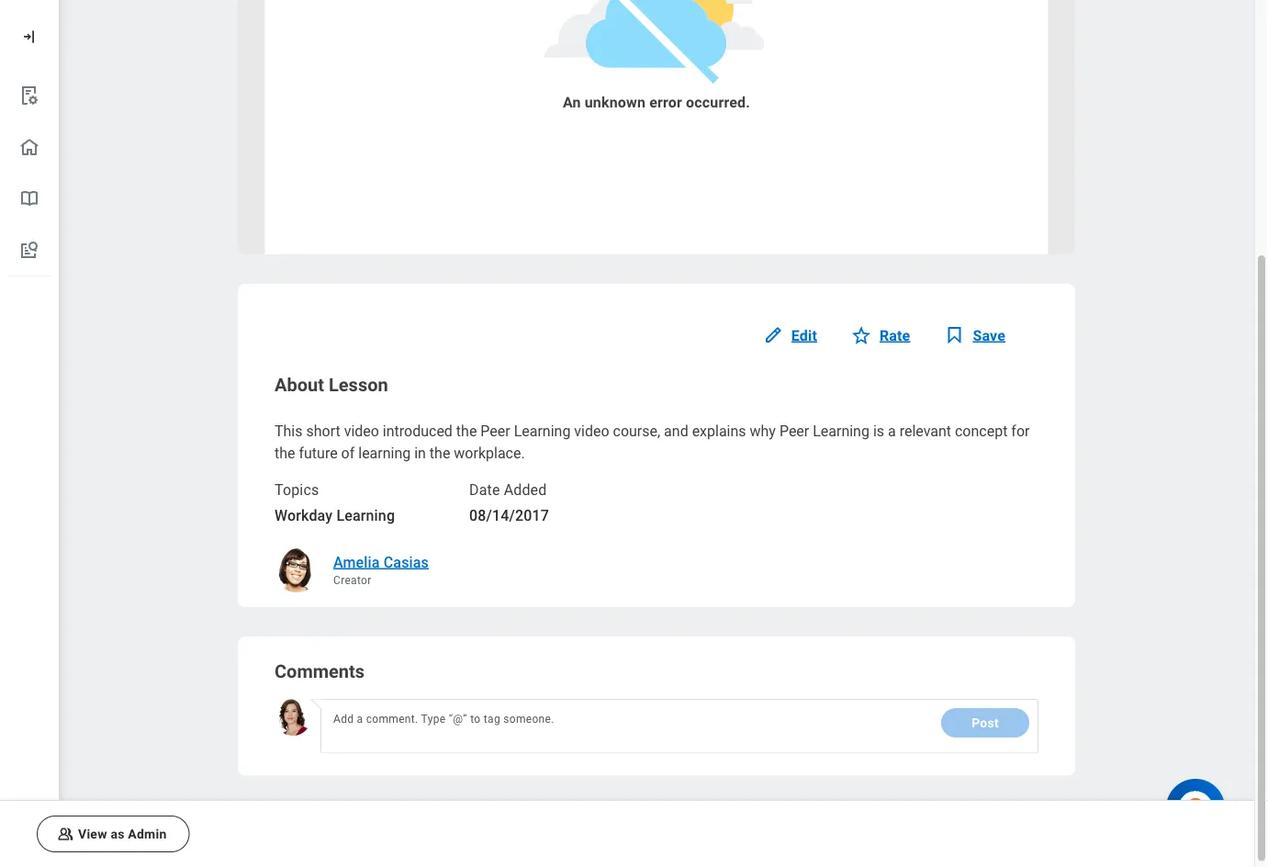 Task type: locate. For each thing, give the bounding box(es) containing it.
unknown
[[585, 94, 646, 112]]

added
[[504, 481, 547, 499]]

star image
[[851, 325, 873, 347]]

video left course,
[[574, 422, 610, 440]]

and
[[664, 422, 689, 440]]

post button
[[942, 709, 1030, 738]]

occurred.
[[686, 94, 751, 112]]

view
[[78, 827, 107, 842]]

1 video from the left
[[344, 422, 379, 440]]

learning
[[359, 444, 411, 462]]

lesson
[[329, 374, 388, 396]]

post
[[972, 716, 999, 731]]

peer up workplace.
[[481, 422, 511, 440]]

explains
[[692, 422, 746, 440]]

0 horizontal spatial peer
[[481, 422, 511, 440]]

video up of
[[344, 422, 379, 440]]

peer
[[481, 422, 511, 440], [780, 422, 810, 440]]

view as admin
[[78, 827, 167, 842]]

0 horizontal spatial learning
[[337, 507, 395, 524]]

edit link
[[762, 314, 829, 358]]

1 horizontal spatial peer
[[780, 422, 810, 440]]

course,
[[613, 422, 661, 440]]

1 horizontal spatial video
[[574, 422, 610, 440]]

video
[[344, 422, 379, 440], [574, 422, 610, 440]]

concept
[[955, 422, 1008, 440]]

learning up workplace.
[[514, 422, 571, 440]]

amelia casias creator
[[333, 554, 429, 587]]

1 horizontal spatial learning
[[514, 422, 571, 440]]

date added 08/14/2017
[[469, 481, 549, 524]]

learning
[[514, 422, 571, 440], [813, 422, 870, 440], [337, 507, 395, 524]]

peer right why
[[780, 422, 810, 440]]

edit image
[[762, 325, 784, 347]]

save button
[[944, 314, 1017, 358]]

topics workday learning
[[275, 481, 395, 524]]

2 horizontal spatial the
[[456, 422, 477, 440]]

0 horizontal spatial video
[[344, 422, 379, 440]]

casias
[[384, 554, 429, 571]]

relevant
[[900, 422, 952, 440]]

the down the this
[[275, 444, 295, 462]]

learning left is
[[813, 422, 870, 440]]

a
[[888, 422, 896, 440]]

date
[[469, 481, 500, 499]]

view as admin button
[[37, 816, 190, 853]]

the up workplace.
[[456, 422, 477, 440]]

an
[[563, 94, 581, 112]]

creator
[[333, 574, 372, 587]]

2 peer from the left
[[780, 422, 810, 440]]

2 video from the left
[[574, 422, 610, 440]]

why
[[750, 422, 776, 440]]

learning up amelia
[[337, 507, 395, 524]]

transformation import image
[[20, 28, 39, 46]]

report parameter image
[[18, 85, 40, 107]]

the
[[456, 422, 477, 440], [275, 444, 295, 462], [430, 444, 451, 462]]

list
[[0, 70, 59, 277]]

the right in
[[430, 444, 451, 462]]

an unknown error occurred.
[[563, 94, 751, 112]]



Task type: vqa. For each thing, say whether or not it's contained in the screenshot.
a at the right of page
yes



Task type: describe. For each thing, give the bounding box(es) containing it.
0 horizontal spatial the
[[275, 444, 295, 462]]

media classroom image
[[56, 825, 74, 843]]

introduced
[[383, 422, 453, 440]]

as
[[111, 827, 125, 842]]

of
[[341, 444, 355, 462]]

save
[[973, 327, 1006, 344]]

in
[[415, 444, 426, 462]]

amelia
[[333, 554, 380, 571]]

about
[[275, 374, 324, 396]]

home image
[[18, 136, 40, 158]]

is
[[874, 422, 885, 440]]

rate
[[880, 327, 911, 344]]

learning inside topics workday learning
[[337, 507, 395, 524]]

error
[[650, 94, 683, 112]]

rate button
[[851, 314, 922, 358]]

topics
[[275, 481, 319, 499]]

this
[[275, 422, 303, 440]]

2 horizontal spatial learning
[[813, 422, 870, 440]]

media mylearning image
[[944, 325, 966, 347]]

workday
[[275, 507, 333, 524]]

future
[[299, 444, 338, 462]]

08/14/2017
[[469, 507, 549, 524]]

workplace.
[[454, 444, 525, 462]]

this short video introduced the peer learning video course, and explains why peer learning is a relevant concept for the future of learning in the workplace.
[[275, 422, 1030, 462]]

book open image
[[18, 187, 40, 209]]

comments
[[275, 661, 365, 682]]

edit
[[792, 327, 818, 344]]

1 horizontal spatial the
[[430, 444, 451, 462]]

Comment text field
[[330, 709, 931, 742]]

about lesson
[[275, 374, 388, 396]]

admin
[[128, 827, 167, 842]]

short
[[306, 422, 341, 440]]

1 peer from the left
[[481, 422, 511, 440]]

for
[[1012, 422, 1030, 440]]



